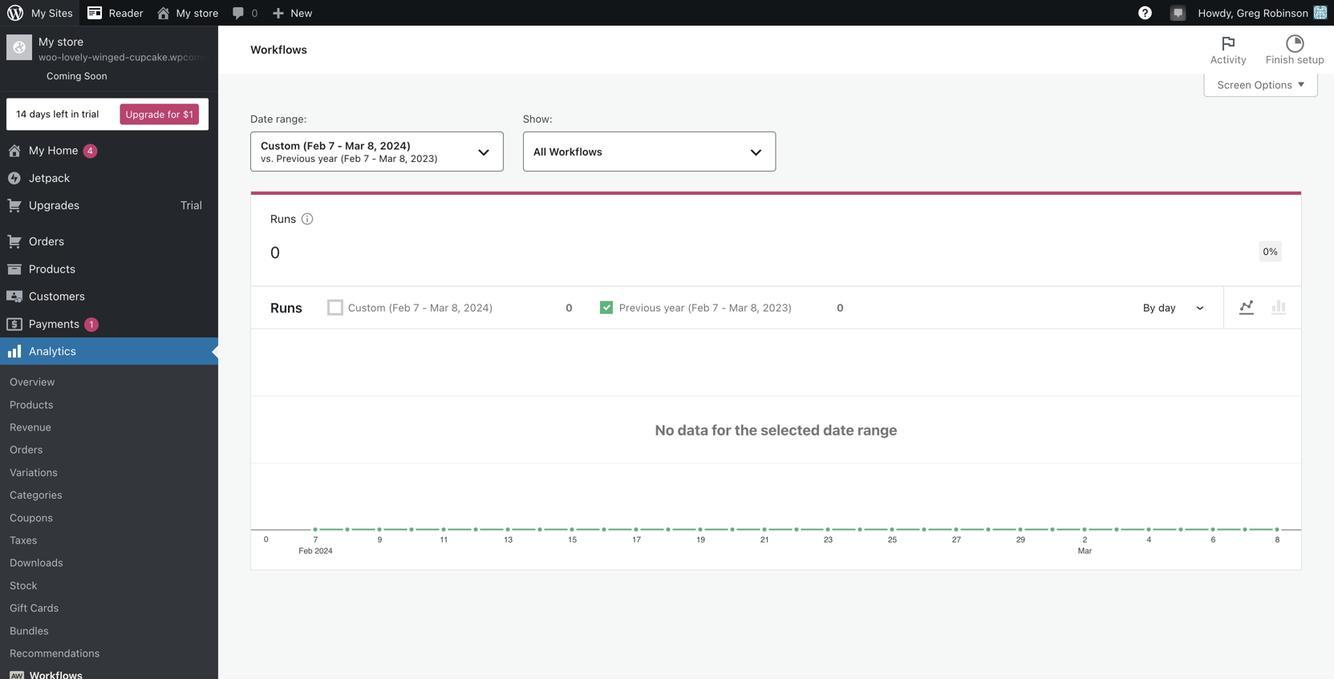 Task type: describe. For each thing, give the bounding box(es) containing it.
woo-
[[39, 52, 62, 63]]

taxes
[[10, 535, 37, 547]]

date
[[250, 113, 273, 125]]

range
[[276, 113, 304, 125]]

payments
[[29, 317, 80, 330]]

custom (feb 7 - mar 8, 2024) vs. previous year (feb 7 - mar 8, 2023)
[[261, 140, 438, 164]]

all workflows button
[[523, 132, 777, 172]]

customers
[[29, 290, 85, 303]]

downloads
[[10, 557, 63, 569]]

all
[[534, 146, 547, 158]]

for
[[168, 109, 180, 120]]

finish setup
[[1266, 53, 1325, 65]]

greg
[[1237, 7, 1261, 19]]

new
[[291, 7, 313, 19]]

overview
[[10, 376, 55, 388]]

main menu navigation
[[0, 26, 258, 680]]

14 days left in trial
[[16, 109, 99, 120]]

1 vertical spatial previous
[[620, 302, 661, 314]]

sites
[[49, 7, 73, 19]]

finish
[[1266, 53, 1295, 65]]

0 inside performance indicators menu
[[270, 243, 280, 262]]

2024) for custom (feb 7 - mar 8, 2024)
[[464, 302, 493, 314]]

new link
[[264, 0, 319, 26]]

coupons
[[10, 512, 53, 524]]

my store
[[176, 7, 219, 19]]

1 vertical spatial products
[[10, 399, 53, 411]]

downloads link
[[0, 552, 218, 575]]

custom (feb 7 - mar 8, 2024)
[[348, 302, 493, 314]]

previous inside custom (feb 7 - mar 8, 2024) vs. previous year (feb 7 - mar 8, 2023)
[[277, 153, 316, 164]]

gift
[[10, 602, 27, 614]]

1 products link from the top
[[0, 256, 218, 283]]

gift cards link
[[0, 597, 218, 620]]

runs inside performance indicators menu
[[270, 212, 296, 226]]

$1
[[183, 109, 193, 120]]

my store woo-lovely-winged-cupcake.wpcomstaging.com coming soon
[[39, 35, 258, 81]]

0 inside toolbar navigation
[[251, 7, 258, 19]]

2 orders link from the top
[[0, 439, 218, 461]]

overview link
[[0, 371, 218, 394]]

toolbar navigation
[[0, 0, 1335, 29]]

bundles link
[[0, 620, 218, 642]]

upgrades
[[29, 199, 80, 212]]

revenue
[[10, 421, 51, 433]]

stock
[[10, 580, 37, 592]]

0 vertical spatial products
[[29, 262, 76, 276]]

coupons link
[[0, 507, 218, 529]]

reader link
[[79, 0, 150, 26]]

notification image
[[1172, 6, 1185, 18]]

screen
[[1218, 79, 1252, 91]]

my sites
[[31, 7, 73, 19]]

upgrade
[[126, 109, 165, 120]]

bundles
[[10, 625, 49, 637]]

previous year (feb 7 - mar 8, 2023)
[[620, 302, 792, 314]]

lovely-
[[62, 52, 92, 63]]

my for my sites
[[31, 7, 46, 19]]

screen options
[[1218, 79, 1293, 91]]

jetpack link
[[0, 164, 218, 192]]

0%
[[1264, 246, 1279, 257]]

store for my store woo-lovely-winged-cupcake.wpcomstaging.com coming soon
[[57, 35, 84, 48]]

all workflows
[[534, 146, 603, 158]]

my sites link
[[0, 0, 79, 26]]

1 horizontal spatial 2023)
[[763, 302, 792, 314]]

0 vertical spatial orders
[[29, 235, 64, 248]]

trial
[[180, 199, 202, 212]]

analytics link
[[0, 338, 218, 365]]

line chart image
[[1238, 298, 1257, 318]]

soon
[[84, 70, 107, 81]]

activity
[[1211, 53, 1247, 65]]

finish setup button
[[1257, 26, 1335, 74]]

performance indicators menu
[[250, 191, 1303, 287]]

2 runs from the top
[[270, 300, 302, 316]]

left
[[53, 109, 68, 120]]

trial
[[82, 109, 99, 120]]

variations link
[[0, 461, 218, 484]]

robinson
[[1264, 7, 1309, 19]]

4
[[87, 146, 93, 156]]

options
[[1255, 79, 1293, 91]]

jetpack
[[29, 171, 70, 184]]

gift cards
[[10, 602, 59, 614]]

categories link
[[0, 484, 218, 507]]



Task type: locate. For each thing, give the bounding box(es) containing it.
categories
[[10, 489, 62, 501]]

None checkbox
[[315, 288, 587, 328], [587, 288, 858, 328], [315, 288, 587, 328], [587, 288, 858, 328]]

days
[[29, 109, 51, 120]]

orders down revenue
[[10, 444, 43, 456]]

2023) inside custom (feb 7 - mar 8, 2024) vs. previous year (feb 7 - mar 8, 2023)
[[411, 153, 438, 164]]

my for my store woo-lovely-winged-cupcake.wpcomstaging.com coming soon
[[39, 35, 54, 48]]

0 horizontal spatial workflows
[[250, 43, 307, 56]]

0
[[251, 7, 258, 19], [270, 243, 280, 262], [566, 302, 573, 314], [837, 302, 844, 314]]

recommendations
[[10, 648, 100, 660]]

coming
[[47, 70, 81, 81]]

(feb
[[303, 140, 326, 152], [340, 153, 361, 164], [389, 302, 411, 314], [688, 302, 710, 314]]

my inside my store woo-lovely-winged-cupcake.wpcomstaging.com coming soon
[[39, 35, 54, 48]]

0 horizontal spatial store
[[57, 35, 84, 48]]

8,
[[367, 140, 377, 152], [399, 153, 408, 164], [452, 302, 461, 314], [751, 302, 760, 314]]

runs
[[270, 212, 296, 226], [270, 300, 302, 316]]

0 vertical spatial products link
[[0, 256, 218, 283]]

0 vertical spatial orders link
[[0, 228, 218, 256]]

products down overview
[[10, 399, 53, 411]]

0 vertical spatial workflows
[[250, 43, 307, 56]]

cupcake.wpcomstaging.com
[[129, 52, 258, 63]]

analytics
[[29, 345, 76, 358]]

0 vertical spatial previous
[[277, 153, 316, 164]]

tab list containing activity
[[1201, 26, 1335, 74]]

home
[[48, 144, 78, 157]]

my home 4
[[29, 144, 93, 157]]

vs.
[[261, 153, 274, 164]]

1 vertical spatial custom
[[348, 302, 386, 314]]

2024) inside custom (feb 7 - mar 8, 2024) vs. previous year (feb 7 - mar 8, 2023)
[[380, 140, 411, 152]]

cards
[[30, 602, 59, 614]]

1 vertical spatial store
[[57, 35, 84, 48]]

setup
[[1298, 53, 1325, 65]]

workflows down 'new' link
[[250, 43, 307, 56]]

1 vertical spatial runs
[[270, 300, 302, 316]]

0 horizontal spatial previous
[[277, 153, 316, 164]]

1 horizontal spatial store
[[194, 7, 219, 19]]

0 horizontal spatial 2024)
[[380, 140, 411, 152]]

14
[[16, 109, 27, 120]]

my left home
[[29, 144, 45, 157]]

my up cupcake.wpcomstaging.com on the left top
[[176, 7, 191, 19]]

my up woo-
[[39, 35, 54, 48]]

0 horizontal spatial :
[[304, 113, 307, 125]]

1 orders link from the top
[[0, 228, 218, 256]]

previous
[[277, 153, 316, 164], [620, 302, 661, 314]]

1 vertical spatial 2024)
[[464, 302, 493, 314]]

orders down the upgrades at the top left of the page
[[29, 235, 64, 248]]

mar
[[345, 140, 365, 152], [379, 153, 397, 164], [430, 302, 449, 314], [729, 302, 748, 314]]

1 : from the left
[[304, 113, 307, 125]]

store for my store
[[194, 7, 219, 19]]

0 vertical spatial 2024)
[[380, 140, 411, 152]]

date range :
[[250, 113, 307, 125]]

store up 'lovely-'
[[57, 35, 84, 48]]

0 horizontal spatial custom
[[261, 140, 300, 152]]

0 horizontal spatial year
[[318, 153, 338, 164]]

products link
[[0, 256, 218, 283], [0, 394, 218, 416]]

workflows
[[250, 43, 307, 56], [549, 146, 603, 158]]

bar chart image
[[1270, 298, 1289, 318]]

1 vertical spatial workflows
[[549, 146, 603, 158]]

products
[[29, 262, 76, 276], [10, 399, 53, 411]]

2024)
[[380, 140, 411, 152], [464, 302, 493, 314]]

my for my store
[[176, 7, 191, 19]]

2 products link from the top
[[0, 394, 218, 416]]

variations
[[10, 467, 58, 479]]

year inside custom (feb 7 - mar 8, 2024) vs. previous year (feb 7 - mar 8, 2023)
[[318, 153, 338, 164]]

1 horizontal spatial :
[[550, 113, 553, 125]]

store left 0 link
[[194, 7, 219, 19]]

taxes link
[[0, 529, 218, 552]]

orders link up customers link
[[0, 228, 218, 256]]

1
[[89, 319, 93, 330]]

workflows right all
[[549, 146, 603, 158]]

winged-
[[92, 52, 130, 63]]

1 horizontal spatial 2024)
[[464, 302, 493, 314]]

1 horizontal spatial custom
[[348, 302, 386, 314]]

custom
[[261, 140, 300, 152], [348, 302, 386, 314]]

1 horizontal spatial previous
[[620, 302, 661, 314]]

products link up 1
[[0, 256, 218, 283]]

workflows inside dropdown button
[[549, 146, 603, 158]]

my left the sites
[[31, 7, 46, 19]]

in
[[71, 109, 79, 120]]

reader
[[109, 7, 143, 19]]

:
[[304, 113, 307, 125], [550, 113, 553, 125]]

orders link up categories link
[[0, 439, 218, 461]]

revenue link
[[0, 416, 218, 439]]

show
[[523, 113, 550, 125]]

1 vertical spatial orders link
[[0, 439, 218, 461]]

tab list
[[1201, 26, 1335, 74]]

my store link
[[150, 0, 225, 26]]

1 runs from the top
[[270, 212, 296, 226]]

0 vertical spatial year
[[318, 153, 338, 164]]

show :
[[523, 113, 553, 125]]

0 link
[[225, 0, 264, 26]]

1 horizontal spatial year
[[664, 302, 685, 314]]

store inside toolbar navigation
[[194, 7, 219, 19]]

2 : from the left
[[550, 113, 553, 125]]

1 vertical spatial 2023)
[[763, 302, 792, 314]]

1 vertical spatial products link
[[0, 394, 218, 416]]

upgrade for $1
[[126, 109, 193, 120]]

0 vertical spatial custom
[[261, 140, 300, 152]]

7
[[329, 140, 335, 152], [364, 153, 369, 164], [414, 302, 419, 314], [713, 302, 719, 314]]

: right date
[[304, 113, 307, 125]]

1 vertical spatial year
[[664, 302, 685, 314]]

orders
[[29, 235, 64, 248], [10, 444, 43, 456]]

recommendations link
[[0, 642, 218, 665]]

: up all workflows
[[550, 113, 553, 125]]

0 horizontal spatial 2023)
[[411, 153, 438, 164]]

1 vertical spatial orders
[[10, 444, 43, 456]]

0 vertical spatial runs
[[270, 212, 296, 226]]

payments 1
[[29, 317, 93, 330]]

year
[[318, 153, 338, 164], [664, 302, 685, 314]]

orders link
[[0, 228, 218, 256], [0, 439, 218, 461]]

store inside my store woo-lovely-winged-cupcake.wpcomstaging.com coming soon
[[57, 35, 84, 48]]

menu bar
[[1225, 294, 1302, 322]]

-
[[337, 140, 342, 152], [372, 153, 377, 164], [422, 302, 427, 314], [722, 302, 726, 314]]

0 vertical spatial 2023)
[[411, 153, 438, 164]]

upgrade for $1 button
[[120, 104, 199, 125]]

2023)
[[411, 153, 438, 164], [763, 302, 792, 314]]

store
[[194, 7, 219, 19], [57, 35, 84, 48]]

custom for custom (feb 7 - mar 8, 2024)
[[348, 302, 386, 314]]

0 vertical spatial store
[[194, 7, 219, 19]]

screen options button
[[1204, 73, 1319, 97]]

stock link
[[0, 575, 218, 597]]

howdy, greg robinson
[[1199, 7, 1309, 19]]

custom inside custom (feb 7 - mar 8, 2024) vs. previous year (feb 7 - mar 8, 2023)
[[261, 140, 300, 152]]

my for my home 4
[[29, 144, 45, 157]]

products up customers
[[29, 262, 76, 276]]

custom for custom (feb 7 - mar 8, 2024) vs. previous year (feb 7 - mar 8, 2023)
[[261, 140, 300, 152]]

automatewoo element
[[10, 672, 24, 680]]

my
[[31, 7, 46, 19], [176, 7, 191, 19], [39, 35, 54, 48], [29, 144, 45, 157]]

activity button
[[1201, 26, 1257, 74]]

customers link
[[0, 283, 218, 310]]

2024) for custom (feb 7 - mar 8, 2024) vs. previous year (feb 7 - mar 8, 2023)
[[380, 140, 411, 152]]

1 horizontal spatial workflows
[[549, 146, 603, 158]]

products link down analytics link
[[0, 394, 218, 416]]

howdy,
[[1199, 7, 1234, 19]]



Task type: vqa. For each thing, say whether or not it's contained in the screenshot.
Custom
yes



